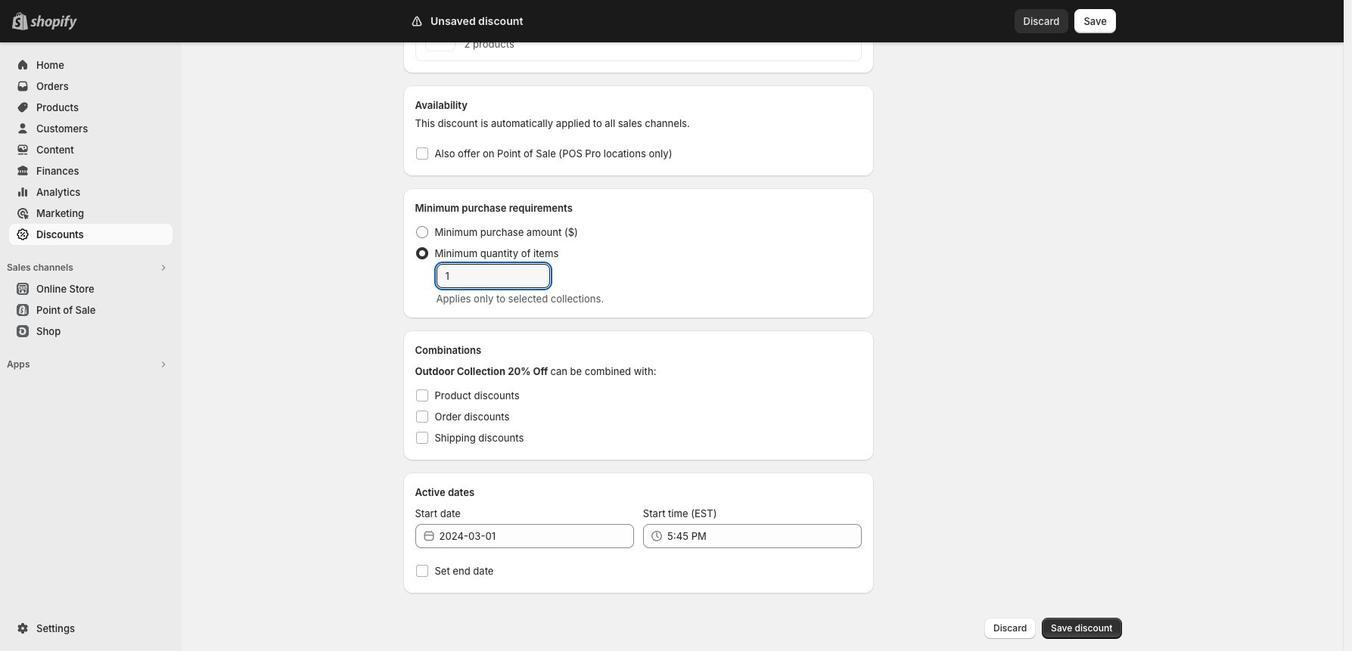 Task type: locate. For each thing, give the bounding box(es) containing it.
YYYY-MM-DD text field
[[439, 525, 634, 549]]

Enter time text field
[[667, 525, 862, 549]]

None text field
[[436, 264, 550, 288]]



Task type: describe. For each thing, give the bounding box(es) containing it.
shopify image
[[30, 15, 77, 30]]



Task type: vqa. For each thing, say whether or not it's contained in the screenshot.
list
no



